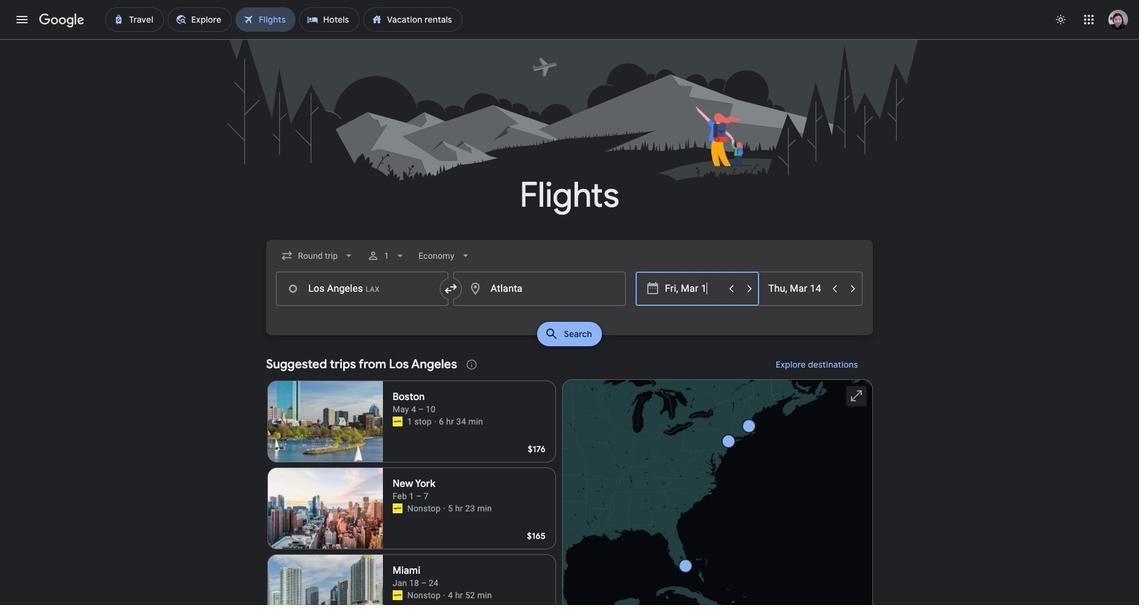 Task type: vqa. For each thing, say whether or not it's contained in the screenshot.
topmost  image
yes



Task type: describe. For each thing, give the bounding box(es) containing it.
main menu image
[[15, 12, 29, 27]]

 image inside suggested trips from los angeles region
[[443, 502, 446, 515]]

swap origin and destination. image
[[444, 281, 458, 296]]

2 spirit image from the top
[[393, 590, 402, 600]]

 image for 1st spirit icon from the top of the suggested trips from los angeles region
[[434, 415, 437, 428]]

1 spirit image from the top
[[393, 417, 402, 427]]

Departure text field
[[665, 272, 721, 305]]

suggested trips from los angeles region
[[266, 350, 873, 605]]

spirit image
[[393, 504, 402, 513]]

none text field inside flight search field
[[453, 272, 626, 306]]

change appearance image
[[1046, 5, 1076, 34]]



Task type: locate. For each thing, give the bounding box(es) containing it.
0 horizontal spatial  image
[[434, 415, 437, 428]]

Return text field
[[769, 272, 825, 305]]

None text field
[[276, 272, 449, 306]]

None field
[[276, 245, 360, 267], [414, 245, 477, 267], [276, 245, 360, 267], [414, 245, 477, 267]]

 image
[[443, 502, 446, 515]]

1 vertical spatial  image
[[443, 589, 446, 602]]

1 vertical spatial spirit image
[[393, 590, 402, 600]]

0 vertical spatial spirit image
[[393, 417, 402, 427]]

1 horizontal spatial  image
[[443, 589, 446, 602]]

Flight search field
[[256, 240, 883, 350]]

 image
[[434, 415, 437, 428], [443, 589, 446, 602]]

spirit image
[[393, 417, 402, 427], [393, 590, 402, 600]]

0 vertical spatial  image
[[434, 415, 437, 428]]

 image for 1st spirit icon from the bottom of the suggested trips from los angeles region
[[443, 589, 446, 602]]

165 US dollars text field
[[527, 531, 546, 542]]

None text field
[[453, 272, 626, 306]]

176 US dollars text field
[[528, 444, 546, 455]]



